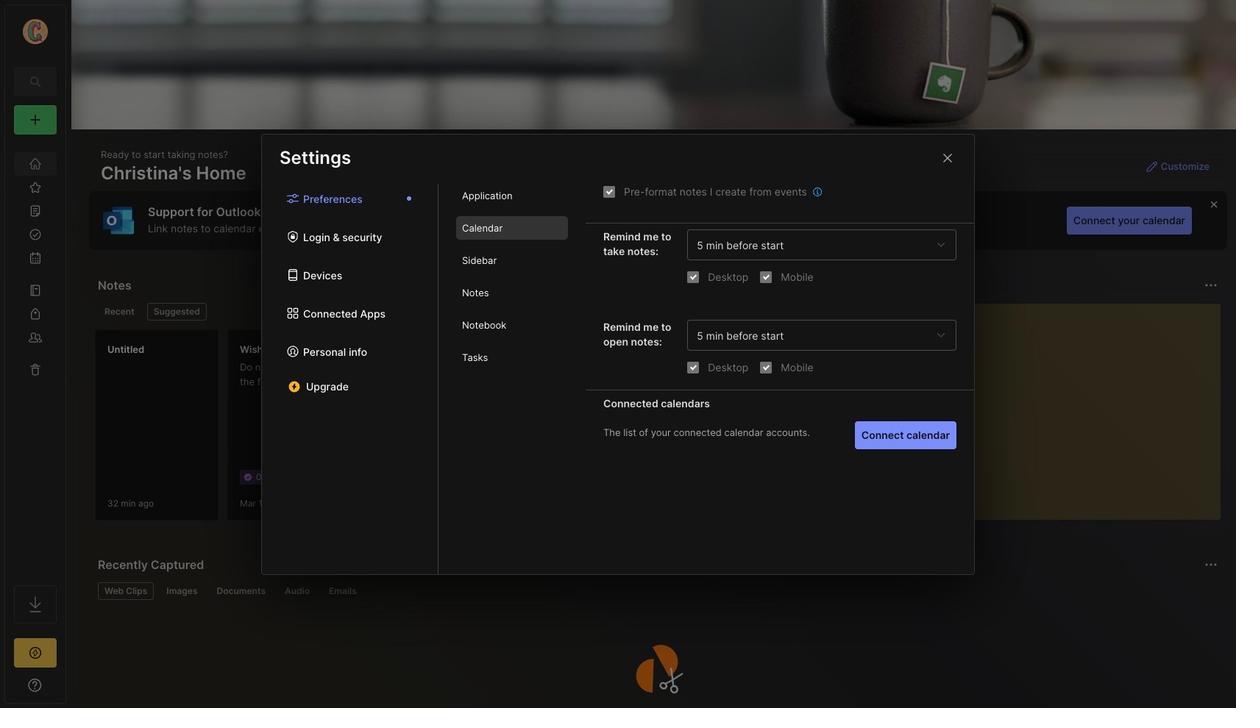Task type: describe. For each thing, give the bounding box(es) containing it.
close image
[[939, 149, 957, 167]]

main element
[[0, 0, 71, 709]]

upgrade image
[[27, 645, 44, 663]]

Remind me to take notes: field
[[688, 230, 957, 261]]

Remind me to open notes: field
[[688, 320, 957, 351]]

Remind me to take notes: text field
[[697, 239, 931, 251]]

home image
[[28, 157, 43, 172]]



Task type: vqa. For each thing, say whether or not it's contained in the screenshot.
Remind me to open notes: text field
yes



Task type: locate. For each thing, give the bounding box(es) containing it.
tree
[[5, 144, 66, 573]]

Remind me to open notes: text field
[[697, 329, 931, 342]]

None checkbox
[[604, 186, 615, 198], [688, 271, 700, 283], [688, 362, 700, 374], [761, 362, 773, 374], [604, 186, 615, 198], [688, 271, 700, 283], [688, 362, 700, 374], [761, 362, 773, 374]]

None checkbox
[[761, 271, 773, 283]]

Start writing… text field
[[871, 304, 1221, 509]]

row group
[[95, 330, 1155, 530]]

tree inside main element
[[5, 144, 66, 573]]

tab list
[[262, 184, 439, 575], [439, 184, 586, 575], [98, 303, 835, 321], [98, 583, 1216, 601]]

edit search image
[[27, 73, 44, 91]]

tab
[[456, 184, 568, 208], [456, 216, 568, 240], [456, 249, 568, 272], [456, 281, 568, 305], [98, 303, 141, 321], [147, 303, 207, 321], [456, 314, 568, 337], [456, 346, 568, 370], [98, 583, 154, 601], [160, 583, 204, 601], [210, 583, 272, 601], [278, 583, 317, 601], [322, 583, 364, 601]]



